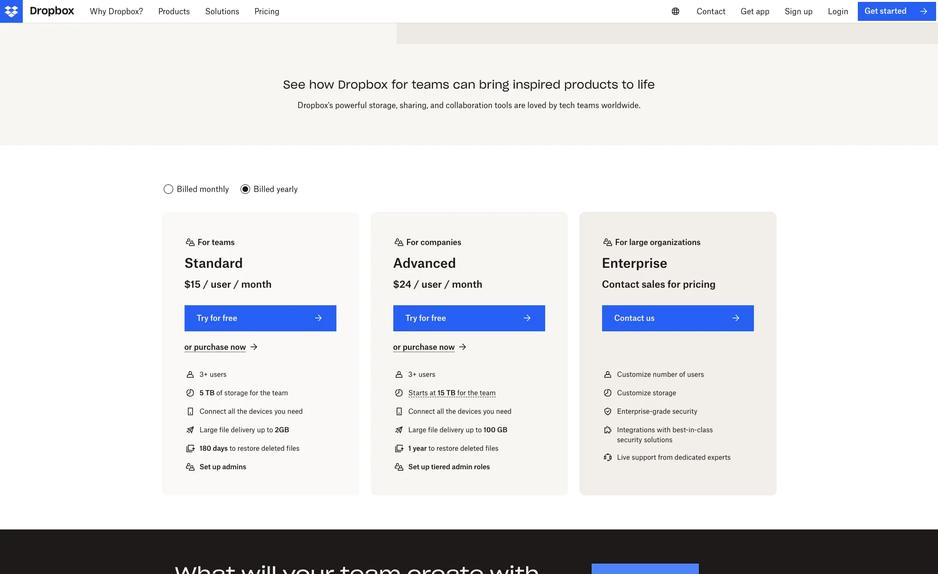 Task type: locate. For each thing, give the bounding box(es) containing it.
get started link
[[858, 2, 937, 21]]

try for free
[[197, 314, 237, 323], [406, 314, 446, 323]]

2 try for free from the left
[[406, 314, 446, 323]]

0 horizontal spatial billed
[[177, 185, 198, 194]]

0 horizontal spatial connect
[[200, 408, 226, 416]]

or purchase now link for standard
[[184, 342, 259, 353]]

devices for standard
[[249, 408, 273, 416]]

0 horizontal spatial tb
[[205, 389, 215, 397]]

try for free link down $15 / user / month
[[184, 305, 336, 332]]

restore up set up tiered admin roles
[[437, 445, 459, 453]]

billed left yearly
[[254, 185, 275, 194]]

2 files from the left
[[486, 445, 499, 453]]

1 horizontal spatial users
[[419, 371, 436, 379]]

2gb
[[275, 426, 289, 434]]

1 horizontal spatial deleted
[[460, 445, 484, 453]]

file for advanced
[[428, 426, 438, 434]]

1 devices from the left
[[249, 408, 273, 416]]

1 or purchase now link from the left
[[184, 342, 259, 353]]

3 for from the left
[[615, 238, 628, 247]]

for right 15
[[457, 389, 466, 397]]

1 3+ users from the left
[[200, 371, 227, 379]]

1 horizontal spatial try
[[406, 314, 417, 323]]

3+ users for standard
[[200, 371, 227, 379]]

contact inside dropdown button
[[697, 7, 726, 16]]

0 horizontal spatial for
[[198, 238, 210, 247]]

live
[[617, 454, 630, 462]]

teams up 'and'
[[412, 77, 449, 92]]

customize up the customize storage
[[617, 371, 651, 379]]

file for standard
[[219, 426, 229, 434]]

connect for standard
[[200, 408, 226, 416]]

for
[[392, 77, 408, 92], [668, 278, 681, 290], [210, 314, 221, 323], [419, 314, 430, 323], [250, 389, 258, 397], [457, 389, 466, 397]]

try for free link down $24 / user / month
[[393, 305, 545, 332]]

1 vertical spatial contact
[[602, 278, 640, 290]]

set
[[200, 463, 211, 471], [408, 463, 420, 471]]

1 user from the left
[[211, 278, 231, 290]]

all down 15
[[437, 408, 444, 416]]

0 horizontal spatial purchase
[[194, 343, 229, 352]]

1 horizontal spatial file
[[428, 426, 438, 434]]

now up 5 tb of storage for the team
[[230, 343, 246, 352]]

1 set from the left
[[200, 463, 211, 471]]

sales
[[642, 278, 665, 290]]

0 horizontal spatial deleted
[[261, 445, 285, 453]]

2 horizontal spatial users
[[687, 371, 704, 379]]

best-
[[673, 426, 689, 434]]

1 need from the left
[[287, 408, 303, 416]]

all for standard
[[228, 408, 235, 416]]

2 connect all the devices you need from the left
[[408, 408, 512, 416]]

team up '2gb'
[[272, 389, 288, 397]]

users up 5 tb of storage for the team
[[210, 371, 227, 379]]

see how dropbox for teams can bring inspired products to life
[[283, 77, 655, 92]]

organizations
[[650, 238, 701, 247]]

connect down 5
[[200, 408, 226, 416]]

users for advanced
[[419, 371, 436, 379]]

team for starts at 15 tb for the team
[[480, 389, 496, 397]]

loved
[[528, 100, 547, 110]]

customize storage
[[617, 389, 677, 397]]

try for free link
[[184, 305, 336, 332], [393, 305, 545, 332]]

0 horizontal spatial try
[[197, 314, 209, 323]]

0 horizontal spatial user
[[211, 278, 231, 290]]

all down 5 tb of storage for the team
[[228, 408, 235, 416]]

1 horizontal spatial large
[[408, 426, 426, 434]]

2 month from the left
[[452, 278, 483, 290]]

or purchase now link
[[184, 342, 259, 353], [393, 342, 468, 353]]

2 team from the left
[[480, 389, 496, 397]]

2 devices from the left
[[458, 408, 481, 416]]

delivery up 180 days to restore deleted files
[[231, 426, 255, 434]]

1 horizontal spatial of
[[679, 371, 686, 379]]

0 horizontal spatial try for free link
[[184, 305, 336, 332]]

delivery up 1 year to restore deleted files
[[440, 426, 464, 434]]

solutions
[[644, 436, 673, 444]]

teams up the standard at the top of page
[[212, 238, 235, 247]]

the down starts at 15 tb for the team
[[446, 408, 456, 416]]

1 deleted from the left
[[261, 445, 285, 453]]

1 horizontal spatial 3+ users
[[408, 371, 436, 379]]

1 horizontal spatial all
[[437, 408, 444, 416]]

0 horizontal spatial devices
[[249, 408, 273, 416]]

1 horizontal spatial files
[[486, 445, 499, 453]]

2 vertical spatial contact
[[614, 314, 644, 323]]

connect all the devices you need
[[200, 408, 303, 416], [408, 408, 512, 416]]

1 or purchase now from the left
[[184, 343, 246, 352]]

security down integrations
[[617, 436, 642, 444]]

3 users from the left
[[687, 371, 704, 379]]

users right number
[[687, 371, 704, 379]]

/ right $15
[[203, 278, 208, 290]]

contact sales for pricing
[[602, 278, 716, 290]]

/ down the standard at the top of page
[[233, 278, 239, 290]]

0 vertical spatial teams
[[412, 77, 449, 92]]

2 / from the left
[[233, 278, 239, 290]]

purchase up starts
[[403, 343, 437, 352]]

2 or purchase now from the left
[[393, 343, 455, 352]]

/
[[203, 278, 208, 290], [233, 278, 239, 290], [414, 278, 419, 290], [444, 278, 450, 290]]

need up '2gb'
[[287, 408, 303, 416]]

0 horizontal spatial or purchase now
[[184, 343, 246, 352]]

try down '$24'
[[406, 314, 417, 323]]

2 set from the left
[[408, 463, 420, 471]]

get app
[[741, 7, 770, 16]]

1 try for free link from the left
[[184, 305, 336, 332]]

0 horizontal spatial all
[[228, 408, 235, 416]]

3+ users up starts
[[408, 371, 436, 379]]

0 horizontal spatial you
[[274, 408, 286, 416]]

standard
[[184, 255, 243, 271]]

purchase up 5
[[194, 343, 229, 352]]

1 files from the left
[[287, 445, 300, 453]]

files down 100
[[486, 445, 499, 453]]

pricing
[[683, 278, 716, 290]]

2 you from the left
[[483, 408, 495, 416]]

0 horizontal spatial get
[[741, 7, 754, 16]]

security up best-
[[673, 408, 698, 416]]

you up 100
[[483, 408, 495, 416]]

files
[[287, 445, 300, 453], [486, 445, 499, 453]]

connect all the devices you need for advanced
[[408, 408, 512, 416]]

for down $15 / user / month
[[210, 314, 221, 323]]

1 horizontal spatial month
[[452, 278, 483, 290]]

0 horizontal spatial need
[[287, 408, 303, 416]]

user for advanced
[[422, 278, 442, 290]]

1 horizontal spatial restore
[[437, 445, 459, 453]]

up left '2gb'
[[257, 426, 265, 434]]

1 horizontal spatial or purchase now
[[393, 343, 455, 352]]

1 horizontal spatial get
[[865, 6, 878, 16]]

for for enterprise
[[615, 238, 628, 247]]

month for advanced
[[452, 278, 483, 290]]

0 horizontal spatial 3+
[[200, 371, 208, 379]]

sharing,
[[400, 100, 428, 110]]

large
[[200, 426, 218, 434], [408, 426, 426, 434]]

2 file from the left
[[428, 426, 438, 434]]

are
[[514, 100, 526, 110]]

file up the days
[[219, 426, 229, 434]]

0 horizontal spatial 3+ users
[[200, 371, 227, 379]]

you for standard
[[274, 408, 286, 416]]

0 horizontal spatial of
[[216, 389, 223, 397]]

to left the life
[[622, 77, 634, 92]]

1 horizontal spatial storage
[[653, 389, 677, 397]]

1 horizontal spatial now
[[439, 343, 455, 352]]

user down advanced on the top left of page
[[422, 278, 442, 290]]

tb right 5
[[205, 389, 215, 397]]

1 horizontal spatial or
[[393, 343, 401, 352]]

up
[[804, 7, 813, 16], [257, 426, 265, 434], [466, 426, 474, 434], [212, 463, 221, 471], [421, 463, 430, 471]]

products button
[[151, 0, 198, 23]]

delivery for standard
[[231, 426, 255, 434]]

contact
[[697, 7, 726, 16], [602, 278, 640, 290], [614, 314, 644, 323]]

billed for billed monthly
[[177, 185, 198, 194]]

free down $24 / user / month
[[431, 314, 446, 323]]

1 vertical spatial teams
[[577, 100, 599, 110]]

1 / from the left
[[203, 278, 208, 290]]

get inside get app dropdown button
[[741, 7, 754, 16]]

1 horizontal spatial purchase
[[403, 343, 437, 352]]

2 need from the left
[[496, 408, 512, 416]]

all for advanced
[[437, 408, 444, 416]]

1 team from the left
[[272, 389, 288, 397]]

devices for advanced
[[458, 408, 481, 416]]

month for standard
[[241, 278, 272, 290]]

try for free down $15 / user / month
[[197, 314, 237, 323]]

tb right 15
[[446, 389, 456, 397]]

up left "admins"
[[212, 463, 221, 471]]

1 horizontal spatial set
[[408, 463, 420, 471]]

0 horizontal spatial storage
[[224, 389, 248, 397]]

why
[[90, 7, 106, 16]]

1 3+ from the left
[[200, 371, 208, 379]]

try down $15
[[197, 314, 209, 323]]

devices up large file delivery up to 100 gb
[[458, 408, 481, 416]]

0 horizontal spatial restore
[[238, 445, 260, 453]]

connect all the devices you need up large file delivery up to 2gb at the bottom left of page
[[200, 408, 303, 416]]

large up 180 on the bottom of the page
[[200, 426, 218, 434]]

2 all from the left
[[437, 408, 444, 416]]

1 delivery from the left
[[231, 426, 255, 434]]

0 horizontal spatial delivery
[[231, 426, 255, 434]]

purchase for advanced
[[403, 343, 437, 352]]

large up year
[[408, 426, 426, 434]]

get left started
[[865, 6, 878, 16]]

1 horizontal spatial 3+
[[408, 371, 417, 379]]

storage down number
[[653, 389, 677, 397]]

2 now from the left
[[439, 343, 455, 352]]

teams down products
[[577, 100, 599, 110]]

1 horizontal spatial try for free link
[[393, 305, 545, 332]]

0 horizontal spatial set
[[200, 463, 211, 471]]

started
[[880, 6, 907, 16]]

0 horizontal spatial connect all the devices you need
[[200, 408, 303, 416]]

for right sales
[[668, 278, 681, 290]]

1 or from the left
[[184, 343, 192, 352]]

3+
[[200, 371, 208, 379], [408, 371, 417, 379]]

try for free link for standard
[[184, 305, 336, 332]]

1 you from the left
[[274, 408, 286, 416]]

pricing
[[255, 7, 280, 16]]

or
[[184, 343, 192, 352], [393, 343, 401, 352]]

1 restore from the left
[[238, 445, 260, 453]]

1 vertical spatial of
[[216, 389, 223, 397]]

2 3+ from the left
[[408, 371, 417, 379]]

2 large from the left
[[408, 426, 426, 434]]

2 or purchase now link from the left
[[393, 342, 468, 353]]

0 horizontal spatial large
[[200, 426, 218, 434]]

1 horizontal spatial connect all the devices you need
[[408, 408, 512, 416]]

1 horizontal spatial user
[[422, 278, 442, 290]]

support
[[632, 454, 656, 462]]

free down $15 / user / month
[[223, 314, 237, 323]]

2 connect from the left
[[408, 408, 435, 416]]

1 horizontal spatial security
[[673, 408, 698, 416]]

2 for from the left
[[407, 238, 419, 247]]

or purchase now for advanced
[[393, 343, 455, 352]]

1 large from the left
[[200, 426, 218, 434]]

1 connect all the devices you need from the left
[[200, 408, 303, 416]]

collaboration
[[446, 100, 493, 110]]

2 deleted from the left
[[460, 445, 484, 453]]

1 try from the left
[[197, 314, 209, 323]]

3+ up starts
[[408, 371, 417, 379]]

file up 1 year to restore deleted files
[[428, 426, 438, 434]]

pricing link
[[247, 0, 287, 23]]

0 horizontal spatial security
[[617, 436, 642, 444]]

1 horizontal spatial need
[[496, 408, 512, 416]]

set down 1
[[408, 463, 420, 471]]

gb
[[497, 426, 508, 434]]

1 horizontal spatial devices
[[458, 408, 481, 416]]

for for advanced
[[407, 238, 419, 247]]

1 horizontal spatial free
[[431, 314, 446, 323]]

deleted
[[261, 445, 285, 453], [460, 445, 484, 453]]

1 horizontal spatial delivery
[[440, 426, 464, 434]]

0 horizontal spatial free
[[223, 314, 237, 323]]

1 purchase from the left
[[194, 343, 229, 352]]

1 all from the left
[[228, 408, 235, 416]]

0 horizontal spatial files
[[287, 445, 300, 453]]

2 free from the left
[[431, 314, 446, 323]]

all
[[228, 408, 235, 416], [437, 408, 444, 416]]

0 horizontal spatial team
[[272, 389, 288, 397]]

1 horizontal spatial for
[[407, 238, 419, 247]]

enterprise-grade security
[[617, 408, 698, 416]]

/ down advanced on the top left of page
[[444, 278, 450, 290]]

you up '2gb'
[[274, 408, 286, 416]]

purchase for standard
[[194, 343, 229, 352]]

large file delivery up to 2gb
[[200, 426, 289, 434]]

0 vertical spatial of
[[679, 371, 686, 379]]

1 month from the left
[[241, 278, 272, 290]]

the
[[260, 389, 270, 397], [468, 389, 478, 397], [237, 408, 247, 416], [446, 408, 456, 416]]

2 customize from the top
[[617, 389, 651, 397]]

why dropbox? button
[[82, 0, 151, 23]]

to left '2gb'
[[267, 426, 273, 434]]

1 file from the left
[[219, 426, 229, 434]]

deleted down '2gb'
[[261, 445, 285, 453]]

2 3+ users from the left
[[408, 371, 436, 379]]

of right 5
[[216, 389, 223, 397]]

connect down starts
[[408, 408, 435, 416]]

try for free link for advanced
[[393, 305, 545, 332]]

billed
[[177, 185, 198, 194], [254, 185, 275, 194]]

contact for contact
[[697, 7, 726, 16]]

2 purchase from the left
[[403, 343, 437, 352]]

2 try for free link from the left
[[393, 305, 545, 332]]

/ right '$24'
[[414, 278, 419, 290]]

contact left get app dropdown button on the right top
[[697, 7, 726, 16]]

for up "sharing,"
[[392, 77, 408, 92]]

0 vertical spatial customize
[[617, 371, 651, 379]]

for up the standard at the top of page
[[198, 238, 210, 247]]

up right 'sign'
[[804, 7, 813, 16]]

restore down large file delivery up to 2gb at the bottom left of page
[[238, 445, 260, 453]]

0 horizontal spatial now
[[230, 343, 246, 352]]

0 horizontal spatial teams
[[212, 238, 235, 247]]

file
[[219, 426, 229, 434], [428, 426, 438, 434]]

1 horizontal spatial connect
[[408, 408, 435, 416]]

1 billed from the left
[[177, 185, 198, 194]]

by
[[549, 100, 557, 110]]

1 horizontal spatial billed
[[254, 185, 275, 194]]

100
[[484, 426, 496, 434]]

set down 180 on the bottom of the page
[[200, 463, 211, 471]]

user down the standard at the top of page
[[211, 278, 231, 290]]

1 try for free from the left
[[197, 314, 237, 323]]

1 horizontal spatial tb
[[446, 389, 456, 397]]

advanced
[[393, 255, 456, 271]]

1 free from the left
[[223, 314, 237, 323]]

set up admins
[[200, 463, 246, 471]]

restore for advanced
[[437, 445, 459, 453]]

0 horizontal spatial or purchase now link
[[184, 342, 259, 353]]

2 billed from the left
[[254, 185, 275, 194]]

contact down the enterprise
[[602, 278, 640, 290]]

customize up enterprise-
[[617, 389, 651, 397]]

of for number
[[679, 371, 686, 379]]

1 storage from the left
[[224, 389, 248, 397]]

delivery
[[231, 426, 255, 434], [440, 426, 464, 434]]

2 restore from the left
[[437, 445, 459, 453]]

connect
[[200, 408, 226, 416], [408, 408, 435, 416]]

or purchase now
[[184, 343, 246, 352], [393, 343, 455, 352]]

of right number
[[679, 371, 686, 379]]

2 users from the left
[[419, 371, 436, 379]]

1 users from the left
[[210, 371, 227, 379]]

tb
[[205, 389, 215, 397], [446, 389, 456, 397]]

try for free down $24 / user / month
[[406, 314, 446, 323]]

0 vertical spatial contact
[[697, 7, 726, 16]]

2 user from the left
[[422, 278, 442, 290]]

1 now from the left
[[230, 343, 246, 352]]

1 horizontal spatial or purchase now link
[[393, 342, 468, 353]]

2 horizontal spatial for
[[615, 238, 628, 247]]

deleted up admin
[[460, 445, 484, 453]]

try for standard
[[197, 314, 209, 323]]

1 horizontal spatial team
[[480, 389, 496, 397]]

1 vertical spatial customize
[[617, 389, 651, 397]]

billed monthly
[[177, 185, 229, 194]]

teams
[[412, 77, 449, 92], [577, 100, 599, 110], [212, 238, 235, 247]]

3+ users up 5
[[200, 371, 227, 379]]

connect all the devices you need up large file delivery up to 100 gb
[[408, 408, 512, 416]]

1 horizontal spatial try for free
[[406, 314, 446, 323]]

get left app
[[741, 7, 754, 16]]

contact for contact us
[[614, 314, 644, 323]]

devices up large file delivery up to 2gb at the bottom left of page
[[249, 408, 273, 416]]

1 connect from the left
[[200, 408, 226, 416]]

2 delivery from the left
[[440, 426, 464, 434]]

team up 100
[[480, 389, 496, 397]]

contact left "us"
[[614, 314, 644, 323]]

1 for from the left
[[198, 238, 210, 247]]

need for advanced
[[496, 408, 512, 416]]

now
[[230, 343, 246, 352], [439, 343, 455, 352]]

the up large file delivery up to 2gb at the bottom left of page
[[260, 389, 270, 397]]

need up gb
[[496, 408, 512, 416]]

0 horizontal spatial try for free
[[197, 314, 237, 323]]

4 / from the left
[[444, 278, 450, 290]]

0 horizontal spatial or
[[184, 343, 192, 352]]

you for advanced
[[483, 408, 495, 416]]

None radio
[[162, 182, 231, 197], [239, 182, 300, 197], [162, 182, 231, 197], [239, 182, 300, 197]]

now up starts at 15 tb for the team
[[439, 343, 455, 352]]

1 vertical spatial security
[[617, 436, 642, 444]]

billed left monthly
[[177, 185, 198, 194]]

starts
[[408, 389, 428, 397]]

0 horizontal spatial file
[[219, 426, 229, 434]]

0 horizontal spatial month
[[241, 278, 272, 290]]

storage right 5
[[224, 389, 248, 397]]

for left large
[[615, 238, 628, 247]]

1 horizontal spatial you
[[483, 408, 495, 416]]

get inside the get started link
[[865, 6, 878, 16]]

0 horizontal spatial users
[[210, 371, 227, 379]]

for up advanced on the top left of page
[[407, 238, 419, 247]]

with
[[657, 426, 671, 434]]

1 customize from the top
[[617, 371, 651, 379]]

3+ up 5
[[200, 371, 208, 379]]

the down 5 tb of storage for the team
[[237, 408, 247, 416]]

2 try from the left
[[406, 314, 417, 323]]

or purchase now link for advanced
[[393, 342, 468, 353]]

2 or from the left
[[393, 343, 401, 352]]

$15 / user / month
[[184, 278, 272, 290]]

of
[[679, 371, 686, 379], [216, 389, 223, 397]]

billed for billed yearly
[[254, 185, 275, 194]]

deleted for advanced
[[460, 445, 484, 453]]

get for get app
[[741, 7, 754, 16]]

users up at
[[419, 371, 436, 379]]

files down '2gb'
[[287, 445, 300, 453]]



Task type: describe. For each thing, give the bounding box(es) containing it.
1 year to restore deleted files
[[408, 445, 499, 453]]

15
[[438, 389, 445, 397]]

storage,
[[369, 100, 398, 110]]

login link
[[821, 0, 856, 23]]

set up tiered admin roles
[[408, 463, 490, 471]]

3+ for advanced
[[408, 371, 417, 379]]

starts at 15 tb for the team
[[408, 389, 496, 397]]

us
[[646, 314, 655, 323]]

contact button
[[689, 0, 733, 23]]

sign
[[785, 7, 802, 16]]

3+ for standard
[[200, 371, 208, 379]]

enterprise
[[602, 255, 668, 271]]

team for 5 tb of storage for the team
[[272, 389, 288, 397]]

powerful
[[335, 100, 367, 110]]

solutions button
[[198, 0, 247, 23]]

deleted for standard
[[261, 445, 285, 453]]

$24 / user / month
[[393, 278, 483, 290]]

5
[[200, 389, 204, 397]]

of for tb
[[216, 389, 223, 397]]

restore for standard
[[238, 445, 260, 453]]

connect all the devices you need for standard
[[200, 408, 303, 416]]

customize for customize storage
[[617, 389, 651, 397]]

large file delivery up to 100 gb
[[408, 426, 508, 434]]

or for standard
[[184, 343, 192, 352]]

inspired
[[513, 77, 561, 92]]

at
[[430, 389, 436, 397]]

customize for customize number of users
[[617, 371, 651, 379]]

live support from dedicated experts
[[617, 454, 731, 462]]

dropbox's powerful storage, sharing, and collaboration tools are loved by tech teams worldwide.
[[298, 100, 641, 110]]

security inside integrations with best-in-class security solutions
[[617, 436, 642, 444]]

see
[[283, 77, 306, 92]]

and
[[430, 100, 444, 110]]

dropbox?
[[108, 7, 143, 16]]

files for advanced
[[486, 445, 499, 453]]

year
[[413, 445, 427, 453]]

to left 100
[[476, 426, 482, 434]]

0 vertical spatial security
[[673, 408, 698, 416]]

get for get started
[[865, 6, 878, 16]]

free for standard
[[223, 314, 237, 323]]

2 horizontal spatial teams
[[577, 100, 599, 110]]

login
[[828, 7, 849, 16]]

get app button
[[733, 0, 777, 23]]

set for advanced
[[408, 463, 420, 471]]

solutions
[[205, 7, 239, 16]]

need for standard
[[287, 408, 303, 416]]

get started
[[865, 6, 907, 16]]

180
[[200, 445, 211, 453]]

try for free for advanced
[[406, 314, 446, 323]]

delivery for advanced
[[440, 426, 464, 434]]

from
[[658, 454, 673, 462]]

admins
[[222, 463, 246, 471]]

sign up
[[785, 7, 813, 16]]

for large organizations
[[615, 238, 701, 247]]

to right the days
[[230, 445, 236, 453]]

app
[[756, 7, 770, 16]]

in-
[[689, 426, 697, 434]]

connect for advanced
[[408, 408, 435, 416]]

for teams
[[198, 238, 235, 247]]

now for standard
[[230, 343, 246, 352]]

1
[[408, 445, 411, 453]]

3 / from the left
[[414, 278, 419, 290]]

3+ users for advanced
[[408, 371, 436, 379]]

for up large file delivery up to 2gb at the bottom left of page
[[250, 389, 258, 397]]

dedicated
[[675, 454, 706, 462]]

days
[[213, 445, 228, 453]]

companies
[[421, 238, 462, 247]]

why dropbox?
[[90, 7, 143, 16]]

2 vertical spatial teams
[[212, 238, 235, 247]]

large for standard
[[200, 426, 218, 434]]

for companies
[[407, 238, 462, 247]]

or for advanced
[[393, 343, 401, 352]]

yearly
[[277, 185, 298, 194]]

try for free for standard
[[197, 314, 237, 323]]

dropbox's
[[298, 100, 333, 110]]

tools
[[495, 100, 512, 110]]

integrations with best-in-class security solutions
[[617, 426, 713, 444]]

customize number of users
[[617, 371, 704, 379]]

class
[[697, 426, 713, 434]]

$15
[[184, 278, 201, 290]]

try for advanced
[[406, 314, 417, 323]]

admin
[[452, 463, 473, 471]]

tiered
[[431, 463, 450, 471]]

$24
[[393, 278, 412, 290]]

contact for contact sales for pricing
[[602, 278, 640, 290]]

dropbox
[[338, 77, 388, 92]]

how
[[309, 77, 334, 92]]

free for advanced
[[431, 314, 446, 323]]

files for standard
[[287, 445, 300, 453]]

2 tb from the left
[[446, 389, 456, 397]]

products
[[564, 77, 618, 92]]

can
[[453, 77, 476, 92]]

dropbox logo next to the google editors logo, the microsoft office logo, and the slack logo image
[[420, 0, 916, 21]]

large for advanced
[[408, 426, 426, 434]]

now for advanced
[[439, 343, 455, 352]]

worldwide.
[[601, 100, 641, 110]]

up left 100
[[466, 426, 474, 434]]

1 tb from the left
[[205, 389, 215, 397]]

roles
[[474, 463, 490, 471]]

1 horizontal spatial teams
[[412, 77, 449, 92]]

tech
[[559, 100, 575, 110]]

2 storage from the left
[[653, 389, 677, 397]]

bring
[[479, 77, 509, 92]]

for for standard
[[198, 238, 210, 247]]

experts
[[708, 454, 731, 462]]

up left tiered
[[421, 463, 430, 471]]

grade
[[653, 408, 671, 416]]

products
[[158, 7, 190, 16]]

contact us
[[614, 314, 655, 323]]

large
[[629, 238, 648, 247]]

sign up link
[[777, 0, 821, 23]]

integrations
[[617, 426, 655, 434]]

for down $24 / user / month
[[419, 314, 430, 323]]

5 tb of storage for the team
[[200, 389, 288, 397]]

users for standard
[[210, 371, 227, 379]]

monthly
[[200, 185, 229, 194]]

user for standard
[[211, 278, 231, 290]]

set for standard
[[200, 463, 211, 471]]

life
[[638, 77, 655, 92]]

billed yearly
[[254, 185, 298, 194]]

number
[[653, 371, 678, 379]]

or purchase now for standard
[[184, 343, 246, 352]]

180 days to restore deleted files
[[200, 445, 300, 453]]

to right year
[[429, 445, 435, 453]]

the right 15
[[468, 389, 478, 397]]



Task type: vqa. For each thing, say whether or not it's contained in the screenshot.
the bottommost Request link
no



